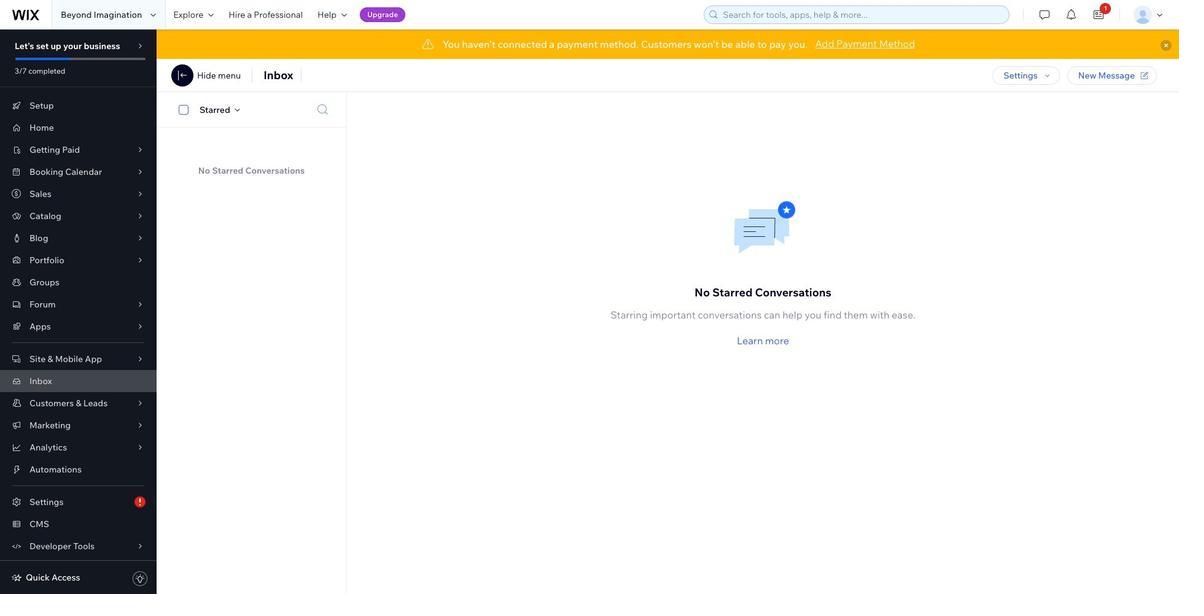 Task type: vqa. For each thing, say whether or not it's contained in the screenshot.
Group ,
no



Task type: locate. For each thing, give the bounding box(es) containing it.
alert
[[157, 29, 1180, 59]]

sidebar element
[[0, 29, 157, 595]]

None checkbox
[[172, 102, 200, 117]]

Search for tools, apps, help & more... field
[[720, 6, 1006, 23]]



